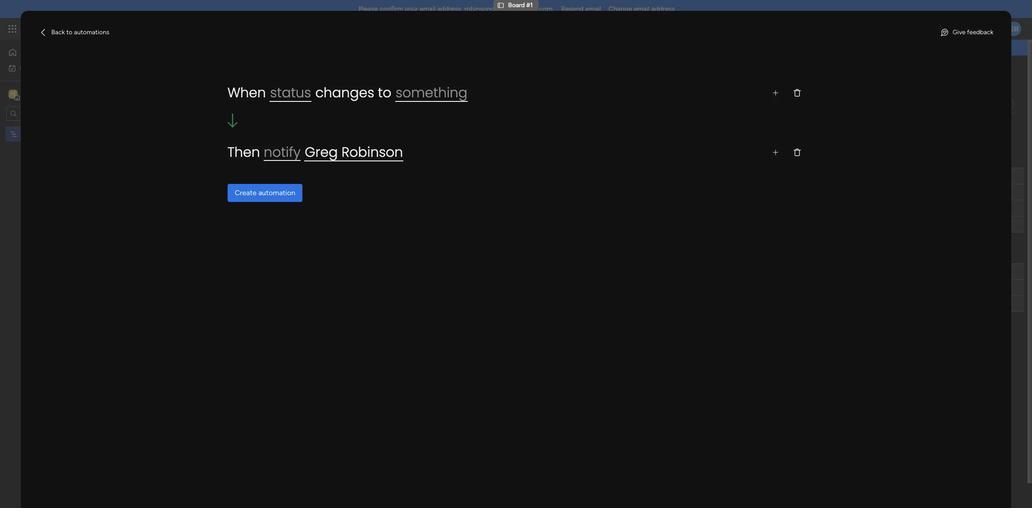 Task type: locate. For each thing, give the bounding box(es) containing it.
of
[[188, 84, 194, 92], [343, 84, 349, 92]]

1 horizontal spatial board #1
[[509, 1, 533, 9]]

email
[[420, 5, 436, 13], [586, 5, 602, 13], [634, 5, 650, 13]]

your
[[405, 5, 418, 13], [370, 84, 382, 92]]

give feedback link
[[937, 25, 998, 40]]

2 email from the left
[[586, 5, 602, 13]]

resend email
[[562, 5, 602, 13]]

then notify
[[228, 143, 301, 162]]

to right back
[[66, 28, 72, 36]]

change email address link
[[609, 5, 675, 13]]

workspace selection element
[[9, 89, 75, 100]]

where
[[351, 84, 368, 92]]

#1
[[527, 1, 533, 9], [39, 130, 46, 138]]

board #1
[[509, 1, 533, 9], [21, 130, 46, 138]]

#1 down 'search in workspace' field on the top left of the page
[[39, 130, 46, 138]]

0 vertical spatial board #1
[[509, 1, 533, 9]]

see more link
[[410, 83, 439, 92]]

work for my
[[30, 64, 44, 71]]

any
[[162, 84, 172, 92]]

2 horizontal spatial email
[[634, 5, 650, 13]]

0 vertical spatial your
[[405, 5, 418, 13]]

1 vertical spatial your
[[370, 84, 382, 92]]

calendar
[[223, 100, 248, 108]]

email for change email address
[[634, 5, 650, 13]]

1 horizontal spatial #1
[[527, 1, 533, 9]]

0 horizontal spatial #1
[[39, 130, 46, 138]]

see
[[411, 83, 422, 91]]

assign
[[219, 84, 238, 92]]

main workspace
[[21, 90, 74, 98]]

Search in workspace field
[[19, 108, 75, 119]]

to
[[66, 28, 72, 36], [378, 83, 392, 103]]

monday work management
[[40, 23, 140, 34]]

ai
[[212, 124, 218, 132]]

back
[[51, 28, 65, 36]]

address:
[[438, 5, 463, 13]]

1 of from the left
[[188, 84, 194, 92]]

your right confirm
[[405, 5, 418, 13]]

0 horizontal spatial work
[[30, 64, 44, 71]]

home button
[[5, 45, 97, 60]]

email right resend
[[586, 5, 602, 13]]

resend email link
[[562, 5, 602, 13]]

to right where
[[378, 83, 392, 103]]

board #1 inside list box
[[21, 130, 46, 138]]

1 vertical spatial board
[[21, 130, 38, 138]]

workspace image
[[9, 89, 18, 99]]

1 horizontal spatial to
[[378, 83, 392, 103]]

#1 left resend
[[527, 1, 533, 9]]

more
[[424, 83, 438, 91]]

work
[[73, 23, 89, 34], [30, 64, 44, 71]]

board
[[509, 1, 525, 9], [21, 130, 38, 138]]

of right track
[[343, 84, 349, 92]]

work for monday
[[73, 23, 89, 34]]

project
[[384, 84, 404, 92]]

stands.
[[406, 84, 426, 92]]

1 horizontal spatial email
[[586, 5, 602, 13]]

board #1 list box
[[0, 124, 115, 263]]

0 horizontal spatial to
[[66, 28, 72, 36]]

1 vertical spatial board #1
[[21, 130, 46, 138]]

0 vertical spatial work
[[73, 23, 89, 34]]

3 email from the left
[[634, 5, 650, 13]]

1 vertical spatial work
[[30, 64, 44, 71]]

robinsongreg175@gmail.com
[[465, 5, 553, 13]]

0 vertical spatial board
[[509, 1, 525, 9]]

workspace
[[38, 90, 74, 98]]

0 horizontal spatial of
[[188, 84, 194, 92]]

owners,
[[239, 84, 261, 92]]

option
[[0, 126, 115, 128]]

0 horizontal spatial board #1
[[21, 130, 46, 138]]

timelines
[[273, 84, 299, 92]]

1 horizontal spatial of
[[343, 84, 349, 92]]

please confirm your email address: robinsongreg175@gmail.com
[[359, 5, 553, 13]]

your right where
[[370, 84, 382, 92]]

give feedback
[[953, 28, 994, 36]]

help image
[[976, 24, 985, 33]]

ai assistant button
[[198, 121, 250, 135]]

of right type
[[188, 84, 194, 92]]

status
[[270, 83, 311, 103]]

board inside board #1 list box
[[21, 130, 38, 138]]

0 vertical spatial to
[[66, 28, 72, 36]]

assistant
[[220, 124, 246, 132]]

0 horizontal spatial board
[[21, 130, 38, 138]]

0 horizontal spatial email
[[420, 5, 436, 13]]

work right my on the left
[[30, 64, 44, 71]]

manage any type of project. assign owners, set timelines and keep track of where your project stands.
[[138, 84, 426, 92]]

work right back
[[73, 23, 89, 34]]

back to automations button
[[35, 25, 113, 40]]

1 vertical spatial #1
[[39, 130, 46, 138]]

email right change
[[634, 5, 650, 13]]

1 vertical spatial to
[[378, 83, 392, 103]]

and
[[300, 84, 311, 92]]

email left address:
[[420, 5, 436, 13]]

apps image
[[934, 24, 943, 33]]

2 of from the left
[[343, 84, 349, 92]]

1 horizontal spatial work
[[73, 23, 89, 34]]

resend
[[562, 5, 584, 13]]

select product image
[[8, 24, 17, 33]]

collapse board header image
[[1005, 101, 1013, 108]]

work inside my work button
[[30, 64, 44, 71]]



Task type: vqa. For each thing, say whether or not it's contained in the screenshot.
of to the left
yes



Task type: describe. For each thing, give the bounding box(es) containing it.
create automation
[[235, 189, 296, 197]]

calendar button
[[216, 97, 254, 111]]

give feedback button
[[937, 25, 998, 40]]

track
[[327, 84, 342, 92]]

greg robinson image
[[1008, 22, 1022, 36]]

0 horizontal spatial your
[[370, 84, 382, 92]]

0 vertical spatial #1
[[527, 1, 533, 9]]

my work
[[20, 64, 44, 71]]

create automation button
[[228, 184, 303, 202]]

type
[[174, 84, 186, 92]]

when
[[228, 83, 266, 103]]

automations
[[74, 28, 109, 36]]

then
[[228, 143, 260, 162]]

email for resend email
[[586, 5, 602, 13]]

monday
[[40, 23, 71, 34]]

change
[[609, 5, 632, 13]]

keep
[[312, 84, 326, 92]]

feedback
[[968, 28, 994, 36]]

give
[[953, 28, 966, 36]]

greg robinson
[[305, 143, 403, 162]]

my
[[20, 64, 29, 71]]

1 horizontal spatial your
[[405, 5, 418, 13]]

manage
[[138, 84, 160, 92]]

search everything image
[[956, 24, 965, 33]]

back to automations
[[51, 28, 109, 36]]

change email address
[[609, 5, 675, 13]]

management
[[91, 23, 140, 34]]

robinson
[[342, 143, 403, 162]]

1 email from the left
[[420, 5, 436, 13]]

automation
[[259, 189, 296, 197]]

create
[[235, 189, 257, 197]]

home
[[21, 48, 38, 56]]

project.
[[196, 84, 217, 92]]

changes
[[316, 83, 375, 103]]

1 horizontal spatial board
[[509, 1, 525, 9]]

my work button
[[5, 61, 97, 75]]

to something
[[378, 83, 468, 103]]

#1 inside list box
[[39, 130, 46, 138]]

set
[[263, 84, 272, 92]]

greg
[[305, 143, 338, 162]]

something
[[396, 83, 468, 103]]

notify
[[264, 143, 301, 162]]

when status changes
[[228, 83, 375, 103]]

please
[[359, 5, 378, 13]]

ai assistant
[[212, 124, 246, 132]]

see more
[[411, 83, 438, 91]]

to inside button
[[66, 28, 72, 36]]

main
[[21, 90, 37, 98]]

confirm
[[380, 5, 403, 13]]

m
[[10, 90, 16, 98]]

address
[[652, 5, 675, 13]]



